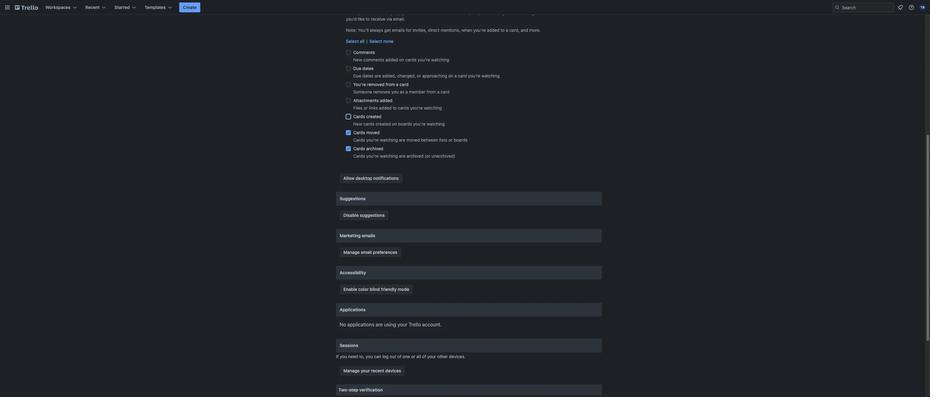 Task type: locate. For each thing, give the bounding box(es) containing it.
manage
[[344, 250, 360, 255], [344, 369, 360, 374]]

2 horizontal spatial your
[[427, 355, 436, 360]]

applications
[[348, 322, 375, 328]]

0 vertical spatial on
[[399, 57, 404, 62]]

notifications right which at the top right of the page
[[564, 10, 588, 15]]

manage inside "link"
[[344, 369, 360, 374]]

templates
[[145, 5, 166, 10]]

1 vertical spatial all
[[417, 355, 421, 360]]

your
[[398, 322, 407, 328], [427, 355, 436, 360], [361, 369, 370, 374]]

card down approaching at the top left
[[441, 89, 450, 95]]

cards right lists,
[[491, 10, 502, 15]]

2 horizontal spatial notifications
[[564, 10, 588, 15]]

moved left between
[[407, 138, 420, 143]]

1 vertical spatial on
[[448, 73, 453, 79]]

are left using
[[376, 322, 383, 328]]

0 vertical spatial and
[[482, 10, 489, 15]]

created
[[366, 114, 382, 119], [376, 122, 391, 127]]

emails
[[392, 28, 405, 33], [362, 233, 375, 239]]

to
[[406, 10, 410, 15], [366, 16, 370, 22], [501, 28, 505, 33], [393, 105, 397, 111]]

0 vertical spatial created
[[366, 114, 382, 119]]

2 cards from the top
[[353, 130, 365, 135]]

0 vertical spatial manage
[[344, 250, 360, 255]]

cards down 'cards created'
[[363, 122, 375, 127]]

lists,
[[472, 10, 481, 15]]

0 horizontal spatial moved
[[366, 130, 380, 135]]

these preferences only apply to email notifications for boards, lists, and cards you're watching
[[346, 10, 535, 15]]

you right to,
[[366, 355, 373, 360]]

0 horizontal spatial email
[[361, 250, 372, 255]]

0 vertical spatial dates
[[363, 66, 374, 71]]

manage down need in the left of the page
[[344, 369, 360, 374]]

moved
[[366, 130, 380, 135], [407, 138, 420, 143]]

1 vertical spatial preferences
[[373, 250, 398, 255]]

select none button
[[369, 38, 394, 45]]

comments
[[363, 57, 384, 62]]

0 vertical spatial archived
[[366, 146, 383, 152]]

cards for cards you're watching are archived (or unarchived)
[[353, 154, 365, 159]]

1 vertical spatial and
[[521, 28, 528, 33]]

new down comments
[[353, 57, 362, 62]]

0 vertical spatial from
[[386, 82, 395, 87]]

2 dates from the top
[[363, 73, 374, 79]]

for left the boards,
[[449, 10, 454, 15]]

archived down cards moved
[[366, 146, 383, 152]]

email right apply
[[411, 10, 422, 15]]

boards up cards you're watching are moved between lists or boards
[[398, 122, 412, 127]]

friendly
[[381, 287, 397, 293]]

recent
[[371, 369, 384, 374]]

created down links
[[366, 114, 382, 119]]

select
[[537, 10, 550, 15], [346, 39, 359, 44], [369, 39, 382, 44]]

only
[[384, 10, 393, 15]]

0 horizontal spatial emails
[[362, 233, 375, 239]]

0 horizontal spatial all
[[360, 39, 365, 44]]

which
[[551, 10, 562, 15]]

1 horizontal spatial on
[[399, 57, 404, 62]]

dates
[[363, 66, 374, 71], [363, 73, 374, 79]]

select all button
[[346, 38, 365, 45]]

new cards created on boards you're watching
[[353, 122, 445, 127]]

1 vertical spatial created
[[376, 122, 391, 127]]

if
[[336, 355, 339, 360]]

cards up the changed,
[[406, 57, 417, 62]]

of
[[398, 355, 402, 360], [422, 355, 426, 360]]

or
[[417, 73, 421, 79], [364, 105, 368, 111], [449, 138, 453, 143], [411, 355, 415, 360]]

all right one
[[417, 355, 421, 360]]

trello
[[409, 322, 421, 328]]

1 vertical spatial due
[[353, 73, 361, 79]]

you
[[392, 89, 399, 95], [340, 355, 347, 360], [366, 355, 373, 360]]

get
[[384, 28, 391, 33]]

created down 'cards created'
[[376, 122, 391, 127]]

cards for cards archived
[[353, 146, 365, 152]]

select inside . select which notifications you'd like to receive via email.
[[537, 10, 550, 15]]

or right the changed,
[[417, 73, 421, 79]]

your left recent
[[361, 369, 370, 374]]

or right one
[[411, 355, 415, 360]]

0 vertical spatial preferences
[[359, 10, 383, 15]]

accessibility
[[340, 271, 366, 276]]

no
[[340, 322, 346, 328]]

0 vertical spatial boards
[[398, 122, 412, 127]]

notifications
[[423, 10, 448, 15], [564, 10, 588, 15], [373, 176, 399, 181]]

or right lists at the left of the page
[[449, 138, 453, 143]]

2 due from the top
[[353, 73, 361, 79]]

for left invites,
[[406, 28, 412, 33]]

to up the new cards created on boards you're watching
[[393, 105, 397, 111]]

card,
[[510, 28, 520, 33]]

enable color blind friendly mode
[[344, 287, 409, 293]]

notifications right the desktop
[[373, 176, 399, 181]]

1 horizontal spatial you
[[366, 355, 373, 360]]

preferences inside the manage email preferences link
[[373, 250, 398, 255]]

you right if
[[340, 355, 347, 360]]

are
[[375, 73, 381, 79], [399, 138, 405, 143], [399, 154, 405, 159], [376, 322, 383, 328]]

new for new comments added on cards you're watching
[[353, 57, 362, 62]]

2 vertical spatial your
[[361, 369, 370, 374]]

from down added,
[[386, 82, 395, 87]]

0 vertical spatial your
[[398, 322, 407, 328]]

direct
[[428, 28, 440, 33]]

card
[[458, 73, 467, 79], [400, 82, 409, 87], [441, 89, 450, 95]]

on for boards
[[392, 122, 397, 127]]

2 vertical spatial card
[[441, 89, 450, 95]]

4 cards from the top
[[353, 146, 365, 152]]

note:
[[346, 28, 357, 33]]

all
[[360, 39, 365, 44], [417, 355, 421, 360]]

1 horizontal spatial card
[[441, 89, 450, 95]]

1 vertical spatial for
[[406, 28, 412, 33]]

new down 'cards created'
[[353, 122, 362, 127]]

0 vertical spatial all
[[360, 39, 365, 44]]

workspaces
[[45, 5, 71, 10]]

dates for due dates
[[363, 66, 374, 71]]

card up as
[[400, 82, 409, 87]]

manage down marketing
[[344, 250, 360, 255]]

invites,
[[413, 28, 427, 33]]

0 horizontal spatial on
[[392, 122, 397, 127]]

a right approaching at the top left
[[455, 73, 457, 79]]

and
[[482, 10, 489, 15], [521, 28, 528, 33]]

2 horizontal spatial select
[[537, 10, 550, 15]]

archived
[[366, 146, 383, 152], [407, 154, 424, 159]]

0 vertical spatial emails
[[392, 28, 405, 33]]

due
[[353, 66, 361, 71], [353, 73, 361, 79]]

on up the changed,
[[399, 57, 404, 62]]

for
[[449, 10, 454, 15], [406, 28, 412, 33]]

on down "files or links added to cards you're watching"
[[392, 122, 397, 127]]

due for due dates are added, changed, or approaching on a card you're watching
[[353, 73, 361, 79]]

archived left (or
[[407, 154, 424, 159]]

0 vertical spatial for
[[449, 10, 454, 15]]

of right out
[[398, 355, 402, 360]]

1 horizontal spatial moved
[[407, 138, 420, 143]]

and right lists,
[[482, 10, 489, 15]]

if you need to, you can log out of one or all of your other devices.
[[336, 355, 466, 360]]

attachments added
[[353, 98, 393, 103]]

0 vertical spatial due
[[353, 66, 361, 71]]

dates down 'comments'
[[363, 66, 374, 71]]

from right member
[[427, 89, 436, 95]]

you left as
[[392, 89, 399, 95]]

enable
[[344, 287, 357, 293]]

to inside . select which notifications you'd like to receive via email.
[[366, 16, 370, 22]]

on right approaching at the top left
[[448, 73, 453, 79]]

and right card,
[[521, 28, 528, 33]]

files or links added to cards you're watching
[[353, 105, 442, 111]]

cards you're watching are archived (or unarchived)
[[353, 154, 455, 159]]

2 horizontal spatial on
[[448, 73, 453, 79]]

1 horizontal spatial archived
[[407, 154, 424, 159]]

allow desktop notifications
[[344, 176, 399, 181]]

removed
[[367, 82, 385, 87]]

1 dates from the top
[[363, 66, 374, 71]]

due dates are added, changed, or approaching on a card you're watching
[[353, 73, 500, 79]]

1 vertical spatial your
[[427, 355, 436, 360]]

select right |
[[369, 39, 382, 44]]

dates down due dates
[[363, 73, 374, 79]]

notifications up direct
[[423, 10, 448, 15]]

to right like
[[366, 16, 370, 22]]

allow desktop notifications link
[[340, 174, 403, 184]]

select right .
[[537, 10, 550, 15]]

email down marketing emails
[[361, 250, 372, 255]]

1 vertical spatial new
[[353, 122, 362, 127]]

1 horizontal spatial emails
[[392, 28, 405, 33]]

1 vertical spatial dates
[[363, 73, 374, 79]]

emails up manage email preferences
[[362, 233, 375, 239]]

1 vertical spatial emails
[[362, 233, 375, 239]]

you're
[[353, 82, 366, 87]]

1 due from the top
[[353, 66, 361, 71]]

1 vertical spatial card
[[400, 82, 409, 87]]

0 horizontal spatial from
[[386, 82, 395, 87]]

0 vertical spatial card
[[458, 73, 467, 79]]

emails right get
[[392, 28, 405, 33]]

your left other
[[427, 355, 436, 360]]

0 vertical spatial new
[[353, 57, 362, 62]]

card right approaching at the top left
[[458, 73, 467, 79]]

attachments
[[353, 98, 379, 103]]

3 cards from the top
[[353, 138, 365, 143]]

1 cards from the top
[[353, 114, 365, 119]]

dates for due dates are added, changed, or approaching on a card you're watching
[[363, 73, 374, 79]]

you're
[[503, 10, 515, 15], [474, 28, 486, 33], [418, 57, 430, 62], [468, 73, 481, 79], [410, 105, 423, 111], [413, 122, 426, 127], [366, 138, 379, 143], [366, 154, 379, 159]]

1 vertical spatial boards
[[454, 138, 468, 143]]

new
[[353, 57, 362, 62], [353, 122, 362, 127]]

a
[[506, 28, 508, 33], [455, 73, 457, 79], [396, 82, 399, 87], [406, 89, 408, 95], [437, 89, 440, 95]]

cards for cards moved
[[353, 130, 365, 135]]

you're removed from a card
[[353, 82, 409, 87]]

1 vertical spatial from
[[427, 89, 436, 95]]

1 horizontal spatial email
[[411, 10, 422, 15]]

using
[[384, 322, 396, 328]]

0 horizontal spatial card
[[400, 82, 409, 87]]

2 new from the top
[[353, 122, 362, 127]]

search image
[[835, 5, 840, 10]]

no applications are using your trello account.
[[340, 322, 442, 328]]

all left |
[[360, 39, 365, 44]]

of right one
[[422, 355, 426, 360]]

2 vertical spatial on
[[392, 122, 397, 127]]

(or
[[425, 154, 431, 159]]

starred button
[[111, 2, 140, 12]]

moved up 'cards archived'
[[366, 130, 380, 135]]

verification
[[359, 388, 383, 393]]

2 manage from the top
[[344, 369, 360, 374]]

1 of from the left
[[398, 355, 402, 360]]

marketing
[[340, 233, 361, 239]]

1 manage from the top
[[344, 250, 360, 255]]

manage for manage email preferences
[[344, 250, 360, 255]]

1 horizontal spatial of
[[422, 355, 426, 360]]

preferences
[[359, 10, 383, 15], [373, 250, 398, 255]]

cards down as
[[398, 105, 409, 111]]

1 vertical spatial manage
[[344, 369, 360, 374]]

added left card,
[[487, 28, 500, 33]]

0 horizontal spatial of
[[398, 355, 402, 360]]

marketing emails
[[340, 233, 375, 239]]

are down cards you're watching are moved between lists or boards
[[399, 154, 405, 159]]

0 horizontal spatial notifications
[[373, 176, 399, 181]]

1 horizontal spatial boards
[[454, 138, 468, 143]]

cards
[[353, 114, 365, 119], [353, 130, 365, 135], [353, 138, 365, 143], [353, 146, 365, 152], [353, 154, 365, 159]]

0 horizontal spatial your
[[361, 369, 370, 374]]

select down note:
[[346, 39, 359, 44]]

boards right lists at the left of the page
[[454, 138, 468, 143]]

1 horizontal spatial your
[[398, 322, 407, 328]]

applications
[[340, 308, 366, 313]]

or down attachments
[[364, 105, 368, 111]]

2 horizontal spatial you
[[392, 89, 399, 95]]

cards
[[491, 10, 502, 15], [406, 57, 417, 62], [398, 105, 409, 111], [363, 122, 375, 127]]

5 cards from the top
[[353, 154, 365, 159]]

disable
[[344, 213, 359, 218]]

0 horizontal spatial for
[[406, 28, 412, 33]]

email
[[411, 10, 422, 15], [361, 250, 372, 255]]

added right links
[[379, 105, 392, 111]]

1 new from the top
[[353, 57, 362, 62]]

1 horizontal spatial and
[[521, 28, 528, 33]]

your right using
[[398, 322, 407, 328]]

2 horizontal spatial card
[[458, 73, 467, 79]]



Task type: describe. For each thing, give the bounding box(es) containing it.
due dates
[[353, 66, 374, 71]]

cards moved
[[353, 130, 380, 135]]

manage email preferences link
[[340, 248, 401, 258]]

approaching
[[422, 73, 447, 79]]

0 notifications image
[[897, 4, 904, 11]]

added down "removes"
[[380, 98, 393, 103]]

links
[[369, 105, 378, 111]]

recent
[[85, 5, 100, 10]]

to right apply
[[406, 10, 410, 15]]

files
[[353, 105, 363, 111]]

.
[[535, 10, 536, 15]]

manage your recent devices
[[344, 369, 401, 374]]

a up someone removes you as a member from a card
[[396, 82, 399, 87]]

changed,
[[397, 73, 416, 79]]

create
[[183, 5, 197, 10]]

0 horizontal spatial boards
[[398, 122, 412, 127]]

allow
[[344, 176, 355, 181]]

mentions,
[[441, 28, 460, 33]]

notifications inside . select which notifications you'd like to receive via email.
[[564, 10, 588, 15]]

sessions
[[340, 344, 358, 349]]

always
[[370, 28, 383, 33]]

you'll
[[358, 28, 369, 33]]

cards created
[[353, 114, 382, 119]]

manage your recent devices link
[[340, 367, 405, 377]]

account.
[[422, 322, 442, 328]]

boards,
[[455, 10, 470, 15]]

Search field
[[840, 3, 894, 12]]

0 horizontal spatial you
[[340, 355, 347, 360]]

0 vertical spatial email
[[411, 10, 422, 15]]

devices.
[[449, 355, 466, 360]]

other
[[437, 355, 448, 360]]

cards for cards created
[[353, 114, 365, 119]]

primary element
[[0, 0, 930, 15]]

one
[[403, 355, 410, 360]]

can
[[374, 355, 381, 360]]

lists
[[439, 138, 447, 143]]

step
[[349, 388, 358, 393]]

. select which notifications you'd like to receive via email.
[[346, 10, 588, 22]]

suggestions
[[360, 213, 385, 218]]

0 horizontal spatial archived
[[366, 146, 383, 152]]

back to home image
[[15, 2, 38, 12]]

two-step verification
[[339, 388, 383, 393]]

recent button
[[82, 2, 110, 12]]

out
[[390, 355, 396, 360]]

|
[[367, 39, 368, 44]]

need
[[348, 355, 358, 360]]

are up removed
[[375, 73, 381, 79]]

email.
[[393, 16, 405, 22]]

0 horizontal spatial select
[[346, 39, 359, 44]]

cards for cards you're watching are moved between lists or boards
[[353, 138, 365, 143]]

on for cards
[[399, 57, 404, 62]]

cards archived
[[353, 146, 383, 152]]

member
[[409, 89, 426, 95]]

someone
[[353, 89, 372, 95]]

1 horizontal spatial all
[[417, 355, 421, 360]]

1 vertical spatial email
[[361, 250, 372, 255]]

0 horizontal spatial and
[[482, 10, 489, 15]]

blind
[[370, 287, 380, 293]]

as
[[400, 89, 404, 95]]

2 of from the left
[[422, 355, 426, 360]]

1 horizontal spatial from
[[427, 89, 436, 95]]

manage email preferences
[[344, 250, 398, 255]]

1 horizontal spatial select
[[369, 39, 382, 44]]

tyler black (tylerblack440) image
[[919, 4, 927, 11]]

new comments added on cards you're watching
[[353, 57, 449, 62]]

1 horizontal spatial notifications
[[423, 10, 448, 15]]

suggestions
[[340, 196, 366, 202]]

open information menu image
[[909, 4, 915, 11]]

templates button
[[141, 2, 176, 12]]

like
[[358, 16, 365, 22]]

create button
[[179, 2, 200, 12]]

to left card,
[[501, 28, 505, 33]]

workspaces button
[[42, 2, 80, 12]]

none
[[383, 39, 394, 44]]

devices
[[385, 369, 401, 374]]

apply
[[394, 10, 405, 15]]

you'd
[[346, 16, 357, 22]]

comments
[[353, 50, 375, 55]]

manage for manage your recent devices
[[344, 369, 360, 374]]

added up added,
[[386, 57, 398, 62]]

enable color blind friendly mode link
[[340, 285, 413, 295]]

due for due dates
[[353, 66, 361, 71]]

a left card,
[[506, 28, 508, 33]]

disable suggestions
[[344, 213, 385, 218]]

when
[[462, 28, 472, 33]]

1 vertical spatial archived
[[407, 154, 424, 159]]

to,
[[359, 355, 365, 360]]

new for new cards created on boards you're watching
[[353, 122, 362, 127]]

starred
[[114, 5, 130, 10]]

1 vertical spatial moved
[[407, 138, 420, 143]]

a down approaching at the top left
[[437, 89, 440, 95]]

unarchived)
[[432, 154, 455, 159]]

your inside "manage your recent devices" "link"
[[361, 369, 370, 374]]

receive
[[371, 16, 385, 22]]

between
[[421, 138, 438, 143]]

1 horizontal spatial for
[[449, 10, 454, 15]]

0 vertical spatial moved
[[366, 130, 380, 135]]

removes
[[373, 89, 390, 95]]

are up cards you're watching are archived (or unarchived)
[[399, 138, 405, 143]]

desktop
[[356, 176, 372, 181]]

added,
[[382, 73, 396, 79]]

cards you're watching are moved between lists or boards
[[353, 138, 468, 143]]

mode
[[398, 287, 409, 293]]

color
[[358, 287, 369, 293]]

log
[[383, 355, 389, 360]]

a right as
[[406, 89, 408, 95]]

watching link
[[516, 10, 535, 15]]



Task type: vqa. For each thing, say whether or not it's contained in the screenshot.
Marketing Content Catalog by Nicholas Bouchard, Content Marketer @ Unito Centralize all the content your marketing teams create and make it easily searchable.
no



